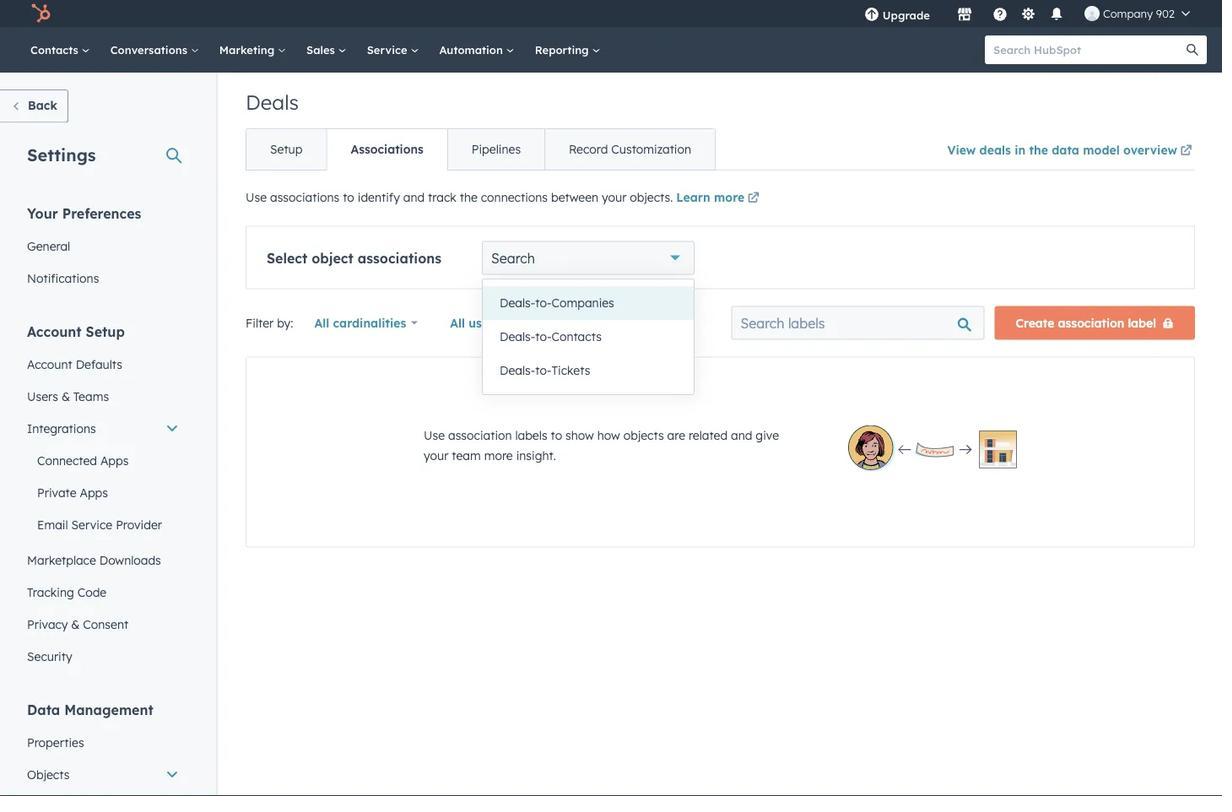 Task type: vqa. For each thing, say whether or not it's contained in the screenshot.
James Peterson image
no



Task type: locate. For each thing, give the bounding box(es) containing it.
deals-
[[500, 296, 536, 310], [500, 329, 536, 344], [500, 363, 536, 378]]

setup
[[270, 142, 303, 157], [86, 323, 125, 340]]

preferences
[[62, 205, 141, 222]]

use inside use association labels to show how objects are related and give your team more insight.
[[424, 428, 445, 442]]

3 to- from the top
[[536, 363, 552, 378]]

link opens in a new window image
[[1181, 141, 1193, 161], [748, 189, 760, 209], [748, 193, 760, 205]]

private apps
[[37, 485, 108, 500]]

association up team
[[448, 428, 512, 442]]

0 horizontal spatial more
[[484, 448, 513, 463]]

0 vertical spatial apps
[[100, 453, 129, 468]]

1 horizontal spatial association
[[1058, 315, 1125, 330]]

associations down identify
[[358, 249, 442, 266]]

company 902 button
[[1075, 0, 1201, 27]]

0 vertical spatial more
[[714, 190, 745, 205]]

1 vertical spatial more
[[484, 448, 513, 463]]

setup inside 'link'
[[270, 142, 303, 157]]

association inside button
[[1058, 315, 1125, 330]]

0 horizontal spatial association
[[448, 428, 512, 442]]

sales
[[307, 43, 338, 57]]

deals
[[980, 142, 1011, 157]]

1 to- from the top
[[536, 296, 552, 310]]

902
[[1157, 6, 1175, 20]]

search
[[491, 249, 535, 266]]

1 horizontal spatial all
[[450, 315, 465, 330]]

2 to- from the top
[[536, 329, 552, 344]]

1 deals- from the top
[[500, 296, 536, 310]]

2 all from the left
[[450, 315, 465, 330]]

setup down deals
[[270, 142, 303, 157]]

setup up account defaults link
[[86, 323, 125, 340]]

apps
[[100, 453, 129, 468], [80, 485, 108, 500]]

contacts down hubspot link
[[30, 43, 82, 57]]

1 vertical spatial association
[[448, 428, 512, 442]]

1 vertical spatial the
[[460, 190, 478, 205]]

your left the objects. at the right
[[602, 190, 627, 205]]

settings image
[[1021, 7, 1036, 22]]

tracking code
[[27, 585, 107, 599]]

all left users on the left top of page
[[450, 315, 465, 330]]

notifications button
[[1043, 0, 1071, 27]]

the right in
[[1030, 142, 1049, 157]]

the right track
[[460, 190, 478, 205]]

association inside use association labels to show how objects are related and give your team more insight.
[[448, 428, 512, 442]]

0 horizontal spatial use
[[246, 190, 267, 205]]

account up account defaults
[[27, 323, 82, 340]]

0 horizontal spatial &
[[62, 389, 70, 404]]

1 horizontal spatial the
[[1030, 142, 1049, 157]]

1 all from the left
[[314, 315, 329, 330]]

0 vertical spatial account
[[27, 323, 82, 340]]

menu
[[853, 0, 1202, 27]]

1 vertical spatial setup
[[86, 323, 125, 340]]

hubspot link
[[20, 3, 63, 24]]

overview
[[1124, 142, 1178, 157]]

0 horizontal spatial service
[[71, 517, 112, 532]]

2 account from the top
[[27, 357, 72, 371]]

to- up deals-to-contacts
[[536, 296, 552, 310]]

more right team
[[484, 448, 513, 463]]

service
[[367, 43, 411, 57], [71, 517, 112, 532]]

&
[[62, 389, 70, 404], [71, 617, 80, 632]]

users
[[27, 389, 58, 404]]

and left give
[[731, 428, 753, 442]]

marketplace downloads link
[[17, 544, 189, 576]]

the
[[1030, 142, 1049, 157], [460, 190, 478, 205]]

privacy & consent link
[[17, 608, 189, 640]]

account for account defaults
[[27, 357, 72, 371]]

account
[[27, 323, 82, 340], [27, 357, 72, 371]]

email
[[37, 517, 68, 532]]

0 vertical spatial your
[[602, 190, 627, 205]]

upgrade image
[[864, 8, 880, 23]]

0 vertical spatial to-
[[536, 296, 552, 310]]

0 vertical spatial service
[[367, 43, 411, 57]]

privacy
[[27, 617, 68, 632]]

1 vertical spatial contacts
[[552, 329, 602, 344]]

to-
[[536, 296, 552, 310], [536, 329, 552, 344], [536, 363, 552, 378]]

association for use
[[448, 428, 512, 442]]

search image
[[1187, 44, 1199, 56]]

navigation
[[246, 128, 716, 171]]

contacts inside button
[[552, 329, 602, 344]]

0 vertical spatial the
[[1030, 142, 1049, 157]]

account up the users
[[27, 357, 72, 371]]

0 vertical spatial association
[[1058, 315, 1125, 330]]

associations down setup 'link'
[[270, 190, 340, 205]]

all
[[314, 315, 329, 330], [450, 315, 465, 330]]

learn more link
[[677, 189, 763, 209]]

private
[[37, 485, 76, 500]]

1 vertical spatial service
[[71, 517, 112, 532]]

0 horizontal spatial your
[[424, 448, 449, 463]]

your left team
[[424, 448, 449, 463]]

use
[[246, 190, 267, 205], [424, 428, 445, 442]]

0 vertical spatial and
[[403, 190, 425, 205]]

1 horizontal spatial &
[[71, 617, 80, 632]]

setup link
[[247, 129, 326, 170]]

to left show
[[551, 428, 562, 442]]

1 vertical spatial deals-
[[500, 329, 536, 344]]

1 account from the top
[[27, 323, 82, 340]]

service down private apps link
[[71, 517, 112, 532]]

0 horizontal spatial setup
[[86, 323, 125, 340]]

1 horizontal spatial and
[[731, 428, 753, 442]]

0 vertical spatial setup
[[270, 142, 303, 157]]

Search labels search field
[[732, 306, 985, 340]]

& right the users
[[62, 389, 70, 404]]

create
[[1016, 315, 1055, 330]]

to left identify
[[343, 190, 354, 205]]

private apps link
[[17, 477, 189, 509]]

1 vertical spatial your
[[424, 448, 449, 463]]

deals
[[246, 89, 299, 115]]

1 horizontal spatial associations
[[358, 249, 442, 266]]

1 horizontal spatial contacts
[[552, 329, 602, 344]]

contacts
[[30, 43, 82, 57], [552, 329, 602, 344]]

list box containing deals-to-companies
[[483, 279, 694, 394]]

all right by:
[[314, 315, 329, 330]]

learn more
[[677, 190, 745, 205]]

marketing
[[219, 43, 278, 57]]

and inside use association labels to show how objects are related and give your team more insight.
[[731, 428, 753, 442]]

provider
[[116, 517, 162, 532]]

Search HubSpot search field
[[985, 35, 1192, 64]]

users & teams link
[[17, 380, 189, 412]]

1 horizontal spatial use
[[424, 428, 445, 442]]

deals- for deals-to-contacts
[[500, 329, 536, 344]]

more right learn
[[714, 190, 745, 205]]

0 horizontal spatial and
[[403, 190, 425, 205]]

back link
[[0, 89, 68, 123]]

0 horizontal spatial the
[[460, 190, 478, 205]]

downloads
[[99, 553, 161, 567]]

association left label
[[1058, 315, 1125, 330]]

1 vertical spatial apps
[[80, 485, 108, 500]]

2 deals- from the top
[[500, 329, 536, 344]]

1 vertical spatial &
[[71, 617, 80, 632]]

deals- for deals-to-tickets
[[500, 363, 536, 378]]

contacts up tickets
[[552, 329, 602, 344]]

apps down integrations button
[[100, 453, 129, 468]]

1 vertical spatial associations
[[358, 249, 442, 266]]

& right privacy
[[71, 617, 80, 632]]

deals-to-companies button
[[483, 286, 694, 320]]

0 horizontal spatial all
[[314, 315, 329, 330]]

data
[[27, 701, 60, 718]]

between
[[551, 190, 599, 205]]

to- up deals-to-tickets
[[536, 329, 552, 344]]

0 vertical spatial associations
[[270, 190, 340, 205]]

to- for contacts
[[536, 329, 552, 344]]

2 vertical spatial deals-
[[500, 363, 536, 378]]

0 vertical spatial to
[[343, 190, 354, 205]]

settings
[[27, 144, 96, 165]]

deals- up deals-to-tickets
[[500, 329, 536, 344]]

and
[[403, 190, 425, 205], [731, 428, 753, 442]]

0 vertical spatial deals-
[[500, 296, 536, 310]]

1 vertical spatial to-
[[536, 329, 552, 344]]

2 vertical spatial to-
[[536, 363, 552, 378]]

connected
[[37, 453, 97, 468]]

record
[[569, 142, 608, 157]]

give
[[756, 428, 779, 442]]

object
[[312, 249, 354, 266]]

to
[[343, 190, 354, 205], [551, 428, 562, 442]]

account setup element
[[17, 322, 189, 672]]

deals- down deals-to-contacts
[[500, 363, 536, 378]]

all for all users
[[450, 315, 465, 330]]

0 vertical spatial use
[[246, 190, 267, 205]]

all users button
[[439, 306, 523, 340]]

service right sales link
[[367, 43, 411, 57]]

teams
[[73, 389, 109, 404]]

company
[[1103, 6, 1153, 20]]

link opens in a new window image inside view deals in the data model overview link
[[1181, 141, 1193, 161]]

0 horizontal spatial to
[[343, 190, 354, 205]]

conversations link
[[100, 27, 209, 73]]

1 horizontal spatial to
[[551, 428, 562, 442]]

team
[[452, 448, 481, 463]]

use for use associations to identify and track the connections between your objects.
[[246, 190, 267, 205]]

1 vertical spatial account
[[27, 357, 72, 371]]

link opens in a new window image inside learn more link
[[748, 193, 760, 205]]

3 deals- from the top
[[500, 363, 536, 378]]

reporting
[[535, 43, 592, 57]]

deals- up users on the left top of page
[[500, 296, 536, 310]]

list box
[[483, 279, 694, 394]]

to- down deals-to-contacts
[[536, 363, 552, 378]]

1 horizontal spatial setup
[[270, 142, 303, 157]]

labels
[[515, 428, 548, 442]]

apps up email service provider on the bottom
[[80, 485, 108, 500]]

account for account setup
[[27, 323, 82, 340]]

properties
[[27, 735, 84, 750]]

email service provider link
[[17, 509, 189, 541]]

0 vertical spatial contacts
[[30, 43, 82, 57]]

0 vertical spatial &
[[62, 389, 70, 404]]

1 vertical spatial to
[[551, 428, 562, 442]]

your preferences
[[27, 205, 141, 222]]

association
[[1058, 315, 1125, 330], [448, 428, 512, 442]]

by:
[[277, 315, 293, 330]]

how
[[598, 428, 620, 442]]

your preferences element
[[17, 204, 189, 294]]

search button
[[482, 241, 695, 275]]

and left track
[[403, 190, 425, 205]]

filter
[[246, 315, 274, 330]]

1 vertical spatial and
[[731, 428, 753, 442]]

1 vertical spatial use
[[424, 428, 445, 442]]

marketplace downloads
[[27, 553, 161, 567]]



Task type: describe. For each thing, give the bounding box(es) containing it.
mateo roberts image
[[1085, 6, 1100, 21]]

all cardinalities button
[[303, 306, 429, 340]]

use association labels to show how objects are related and give your team more insight.
[[424, 428, 779, 463]]

service inside account setup element
[[71, 517, 112, 532]]

model
[[1083, 142, 1120, 157]]

1 horizontal spatial your
[[602, 190, 627, 205]]

marketing link
[[209, 27, 296, 73]]

conversations
[[110, 43, 191, 57]]

label
[[1128, 315, 1157, 330]]

your inside use association labels to show how objects are related and give your team more insight.
[[424, 448, 449, 463]]

related
[[689, 428, 728, 442]]

users & teams
[[27, 389, 109, 404]]

identify
[[358, 190, 400, 205]]

objects
[[624, 428, 664, 442]]

in
[[1015, 142, 1026, 157]]

show
[[566, 428, 594, 442]]

hubspot image
[[30, 3, 51, 24]]

data
[[1052, 142, 1080, 157]]

0 horizontal spatial associations
[[270, 190, 340, 205]]

apps for private apps
[[80, 485, 108, 500]]

1 horizontal spatial more
[[714, 190, 745, 205]]

navigation containing setup
[[246, 128, 716, 171]]

company 902
[[1103, 6, 1175, 20]]

filter by:
[[246, 315, 293, 330]]

service link
[[357, 27, 429, 73]]

defaults
[[76, 357, 122, 371]]

create association label
[[1016, 315, 1157, 330]]

upgrade
[[883, 8, 930, 22]]

general
[[27, 239, 70, 253]]

all cardinalities
[[314, 315, 406, 330]]

notifications image
[[1049, 8, 1065, 23]]

create association label button
[[995, 306, 1196, 340]]

view deals in the data model overview link
[[948, 131, 1196, 170]]

contacts link
[[20, 27, 100, 73]]

tickets
[[552, 363, 590, 378]]

record customization link
[[545, 129, 715, 170]]

email service provider
[[37, 517, 162, 532]]

view
[[948, 142, 976, 157]]

association for create
[[1058, 315, 1125, 330]]

reporting link
[[525, 27, 611, 73]]

cardinalities
[[333, 315, 406, 330]]

all for all cardinalities
[[314, 315, 329, 330]]

to- for companies
[[536, 296, 552, 310]]

connected apps link
[[17, 445, 189, 477]]

link opens in a new window image
[[1181, 145, 1193, 157]]

deals-to-companies
[[500, 296, 615, 310]]

all users
[[450, 315, 500, 330]]

objects.
[[630, 190, 673, 205]]

consent
[[83, 617, 128, 632]]

apps for connected apps
[[100, 453, 129, 468]]

sales link
[[296, 27, 357, 73]]

associations
[[351, 142, 424, 157]]

marketplace
[[27, 553, 96, 567]]

search button
[[1179, 35, 1207, 64]]

help image
[[993, 8, 1008, 23]]

& for privacy
[[71, 617, 80, 632]]

tracking
[[27, 585, 74, 599]]

data management element
[[17, 700, 189, 796]]

back
[[28, 98, 57, 113]]

objects button
[[17, 759, 189, 791]]

security
[[27, 649, 72, 664]]

security link
[[17, 640, 189, 672]]

code
[[77, 585, 107, 599]]

associations link
[[326, 129, 447, 170]]

& for users
[[62, 389, 70, 404]]

account defaults link
[[17, 348, 189, 380]]

use for use association labels to show how objects are related and give your team more insight.
[[424, 428, 445, 442]]

use associations to identify and track the connections between your objects.
[[246, 190, 677, 205]]

general link
[[17, 230, 189, 262]]

learn
[[677, 190, 711, 205]]

deals-to-contacts
[[500, 329, 602, 344]]

to- for tickets
[[536, 363, 552, 378]]

to inside use association labels to show how objects are related and give your team more insight.
[[551, 428, 562, 442]]

0 horizontal spatial contacts
[[30, 43, 82, 57]]

notifications link
[[17, 262, 189, 294]]

select
[[267, 249, 308, 266]]

marketplaces image
[[957, 8, 973, 23]]

tracking code link
[[17, 576, 189, 608]]

notifications
[[27, 271, 99, 285]]

deals-to-tickets button
[[483, 354, 694, 388]]

data management
[[27, 701, 153, 718]]

integrations button
[[17, 412, 189, 445]]

menu containing company 902
[[853, 0, 1202, 27]]

objects
[[27, 767, 70, 782]]

pipelines
[[472, 142, 521, 157]]

connected apps
[[37, 453, 129, 468]]

deals-to-tickets
[[500, 363, 590, 378]]

1 horizontal spatial service
[[367, 43, 411, 57]]

automation link
[[429, 27, 525, 73]]

more inside use association labels to show how objects are related and give your team more insight.
[[484, 448, 513, 463]]

help button
[[986, 0, 1015, 27]]

properties link
[[17, 727, 189, 759]]

insight.
[[516, 448, 556, 463]]

select object associations
[[267, 249, 442, 266]]

users
[[469, 315, 500, 330]]

deals- for deals-to-companies
[[500, 296, 536, 310]]

account defaults
[[27, 357, 122, 371]]

your
[[27, 205, 58, 222]]



